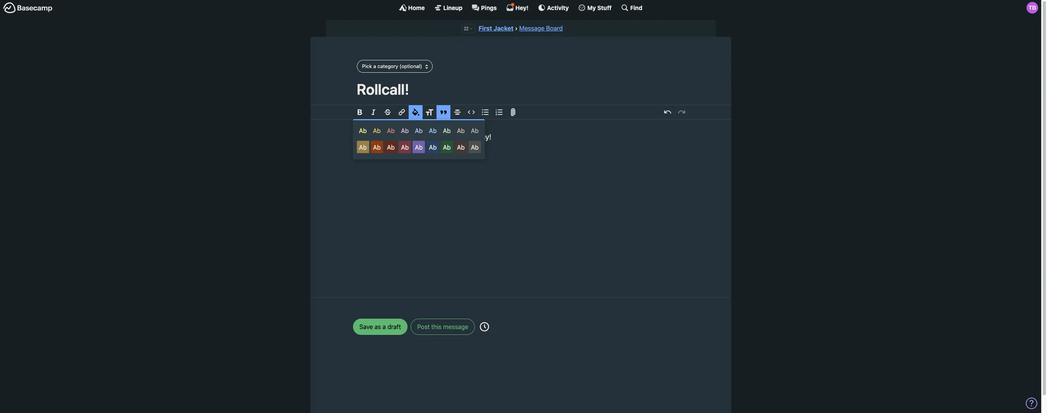 Task type: locate. For each thing, give the bounding box(es) containing it.
pings button
[[472, 4, 497, 12]]

today!
[[471, 132, 492, 141]]

my
[[588, 4, 596, 11]]

a right do
[[440, 132, 444, 141]]

find button
[[621, 4, 643, 12]]

here
[[453, 143, 472, 153]]

board
[[547, 25, 563, 32]]

tyler black image
[[1027, 2, 1039, 14]]

:)
[[474, 143, 480, 153]]

draft
[[388, 323, 401, 330]]

pick a category (optional) button
[[357, 60, 433, 73]]

as
[[375, 323, 381, 330]]

jacket
[[494, 25, 514, 32]]

hey! button
[[506, 3, 529, 12]]

1 vertical spatial a
[[440, 132, 444, 141]]

home link
[[399, 4, 425, 12]]

type
[[367, 143, 388, 153]]

stuff
[[598, 4, 612, 11]]

home
[[408, 4, 425, 11]]

a right pick
[[374, 63, 376, 69]]

do
[[429, 132, 438, 141]]

hello
[[357, 132, 374, 141]]

a
[[374, 63, 376, 69], [440, 132, 444, 141], [383, 323, 386, 330]]

(optional)
[[400, 63, 422, 69]]

call
[[457, 132, 469, 141]]

first
[[479, 25, 492, 32]]

your
[[390, 143, 409, 153]]

hey!
[[516, 4, 529, 11]]

0 vertical spatial a
[[374, 63, 376, 69]]

message board link
[[520, 25, 563, 32]]

0 horizontal spatial a
[[374, 63, 376, 69]]

a right as
[[383, 323, 386, 330]]

2 horizontal spatial a
[[440, 132, 444, 141]]

lineup link
[[434, 4, 463, 12]]

schedule this to post later image
[[480, 322, 490, 332]]

my stuff button
[[579, 4, 612, 12]]

first jacket
[[479, 25, 514, 32]]

2 vertical spatial a
[[383, 323, 386, 330]]

›
[[515, 25, 518, 32]]

category
[[378, 63, 398, 69]]



Task type: vqa. For each thing, say whether or not it's contained in the screenshot.
The List
no



Task type: describe. For each thing, give the bounding box(es) containing it.
save
[[360, 323, 373, 330]]

find
[[631, 4, 643, 11]]

this
[[432, 323, 442, 330]]

post this message
[[418, 323, 469, 330]]

roll
[[445, 132, 456, 141]]

save as a draft
[[360, 323, 401, 330]]

Write away… text field
[[334, 120, 708, 288]]

post
[[418, 323, 430, 330]]

› message board
[[515, 25, 563, 32]]

let's
[[411, 132, 427, 141]]

first jacket link
[[479, 25, 514, 32]]

pick
[[362, 63, 372, 69]]

pings
[[481, 4, 497, 11]]

activity
[[547, 4, 569, 11]]

lineup
[[444, 4, 463, 11]]

post this message button
[[411, 319, 475, 335]]

message
[[443, 323, 469, 330]]

message
[[520, 25, 545, 32]]

activity link
[[538, 4, 569, 12]]

out
[[437, 143, 451, 153]]

hello everyone! let's do a roll call today! type your name out here :)
[[357, 132, 492, 153]]

name
[[411, 143, 435, 153]]

switch accounts image
[[3, 2, 53, 14]]

main element
[[0, 0, 1042, 15]]

everyone!
[[376, 132, 409, 141]]

my stuff
[[588, 4, 612, 11]]

a inside the hello everyone! let's do a roll call today! type your name out here :)
[[440, 132, 444, 141]]

Type a title… text field
[[357, 80, 685, 98]]

pick a category (optional)
[[362, 63, 422, 69]]

save as a draft button
[[353, 319, 408, 335]]

1 horizontal spatial a
[[383, 323, 386, 330]]



